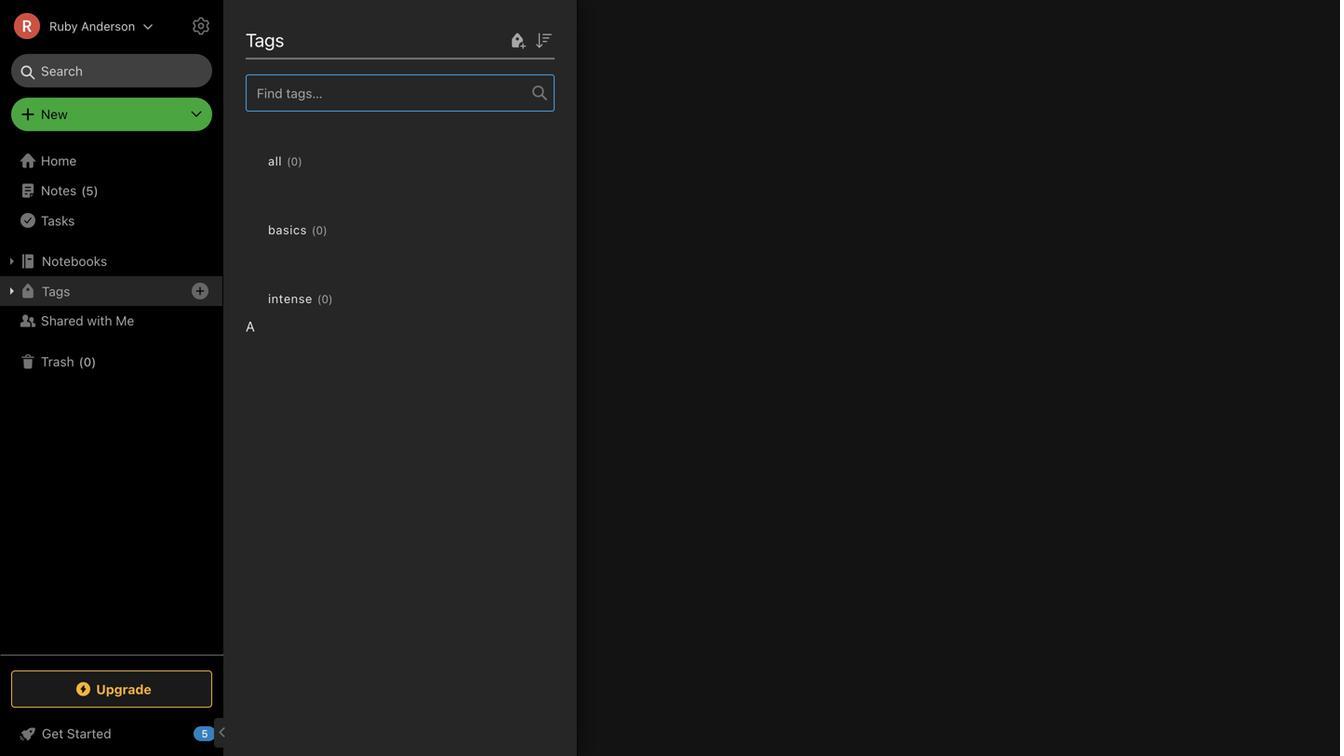 Task type: locate. For each thing, give the bounding box(es) containing it.
expand tags image
[[5, 284, 20, 299]]

) inside trash ( 0 )
[[91, 355, 96, 369]]

notes for notes ( 5 )
[[41, 183, 77, 198]]

0 inside intense ( 0 )
[[322, 293, 329, 306]]

0 vertical spatial 5
[[246, 58, 254, 74]]

0 right intense
[[322, 293, 329, 306]]

None search field
[[24, 54, 199, 87]]

0 horizontal spatial 5
[[86, 184, 94, 198]]

notes inside tree
[[41, 183, 77, 198]]

( down home link
[[81, 184, 86, 198]]

tags up 5 notes
[[246, 29, 284, 51]]

1 horizontal spatial 5
[[201, 728, 208, 740]]

1 horizontal spatial tags
[[246, 29, 284, 51]]

started
[[67, 726, 111, 742]]

2 vertical spatial 5
[[201, 728, 208, 740]]

click to collapse image
[[216, 722, 230, 745]]

( inside basics ( 0 )
[[312, 224, 316, 237]]

( right basics
[[312, 224, 316, 237]]

notes
[[263, 19, 315, 40], [41, 183, 77, 198]]

) right all
[[298, 155, 302, 168]]

0 for all
[[291, 155, 298, 168]]

a row group
[[246, 112, 570, 469]]

) for trash
[[91, 355, 96, 369]]

( right trash
[[79, 355, 84, 369]]

( inside notes ( 5 )
[[81, 184, 86, 198]]

)
[[298, 155, 302, 168], [94, 184, 98, 198], [323, 224, 327, 237], [329, 293, 333, 306], [91, 355, 96, 369]]

a
[[246, 318, 255, 335]]

tags
[[246, 29, 284, 51], [42, 284, 70, 299]]

) right intense
[[329, 293, 333, 306]]

shared with me link
[[0, 306, 222, 336]]

1 vertical spatial tags
[[42, 284, 70, 299]]

( inside intense ( 0 )
[[317, 293, 322, 306]]

flower note button
[[238, 104, 392, 339]]

new button
[[11, 98, 212, 131]]

flower note
[[253, 140, 325, 155]]

tree
[[0, 146, 223, 654]]

0 horizontal spatial notes
[[41, 183, 77, 198]]

1 horizontal spatial notes
[[263, 19, 315, 40]]

1 vertical spatial notes
[[41, 183, 77, 198]]

0 horizontal spatial tags
[[42, 284, 70, 299]]

all ( 0 )
[[268, 154, 302, 168]]

get started
[[42, 726, 111, 742]]

) inside notes ( 5 )
[[94, 184, 98, 198]]

) for notes
[[94, 184, 98, 198]]

0 right all
[[291, 155, 298, 168]]

notes for notes
[[263, 19, 315, 40]]

( inside all ( 0 )
[[287, 155, 291, 168]]

5
[[246, 58, 254, 74], [86, 184, 94, 198], [201, 728, 208, 740]]

5 left notes
[[246, 58, 254, 74]]

0 vertical spatial notes
[[263, 19, 315, 40]]

trash
[[41, 354, 74, 370]]

2 horizontal spatial 5
[[246, 58, 254, 74]]

thumbnail image
[[238, 237, 392, 339]]

0 for trash
[[84, 355, 91, 369]]

notes
[[257, 58, 291, 74]]

notes up notes
[[263, 19, 315, 40]]

5 inside help and learning task checklist field
[[201, 728, 208, 740]]

) down home link
[[94, 184, 98, 198]]

(
[[287, 155, 291, 168], [81, 184, 86, 198], [312, 224, 316, 237], [317, 293, 322, 306], [79, 355, 84, 369]]

( right all
[[287, 155, 291, 168]]

0 inside basics ( 0 )
[[316, 224, 323, 237]]

( inside trash ( 0 )
[[79, 355, 84, 369]]

0 inside trash ( 0 )
[[84, 355, 91, 369]]

) inside intense ( 0 )
[[329, 293, 333, 306]]

( right intense
[[317, 293, 322, 306]]

Account field
[[0, 7, 154, 45]]

1 vertical spatial 5
[[86, 184, 94, 198]]

me
[[116, 313, 134, 329]]

) right basics
[[323, 224, 327, 237]]

expand notebooks image
[[5, 254, 20, 269]]

note
[[296, 140, 325, 155]]

tasks button
[[0, 206, 222, 235]]

settings image
[[190, 15, 212, 37]]

flower
[[253, 140, 293, 155]]

notes down 'home'
[[41, 183, 77, 198]]

tags up shared
[[42, 284, 70, 299]]

ruby
[[49, 19, 78, 33]]

0 right trash
[[84, 355, 91, 369]]

) inside basics ( 0 )
[[323, 224, 327, 237]]

0 right basics
[[316, 224, 323, 237]]

0 inside all ( 0 )
[[291, 155, 298, 168]]

with
[[87, 313, 112, 329]]

5 left click to collapse icon
[[201, 728, 208, 740]]

( for basics
[[312, 224, 316, 237]]

notebooks
[[42, 254, 107, 269]]

0
[[291, 155, 298, 168], [316, 224, 323, 237], [322, 293, 329, 306], [84, 355, 91, 369]]

) inside all ( 0 )
[[298, 155, 302, 168]]

get
[[42, 726, 63, 742]]

) right trash
[[91, 355, 96, 369]]

Help and Learning task checklist field
[[0, 719, 223, 749]]

5 down home link
[[86, 184, 94, 198]]



Task type: describe. For each thing, give the bounding box(es) containing it.
intense ( 0 )
[[268, 292, 333, 306]]

0 for intense
[[322, 293, 329, 306]]

basics ( 0 )
[[268, 223, 327, 237]]

home
[[41, 153, 77, 168]]

) for all
[[298, 155, 302, 168]]

sort options image
[[532, 29, 555, 52]]

create new tag image
[[506, 29, 529, 52]]

all
[[268, 154, 282, 168]]

( for all
[[287, 155, 291, 168]]

trash ( 0 )
[[41, 354, 96, 370]]

notebooks link
[[0, 247, 222, 276]]

shared with me
[[41, 313, 134, 329]]

note window - empty element
[[578, 0, 1340, 757]]

intense
[[268, 292, 313, 306]]

tree containing home
[[0, 146, 223, 654]]

5 for 5
[[201, 728, 208, 740]]

new
[[41, 107, 68, 122]]

( for notes
[[81, 184, 86, 198]]

0 for basics
[[316, 224, 323, 237]]

tags button
[[0, 276, 222, 306]]

upgrade button
[[11, 671, 212, 708]]

home link
[[0, 146, 223, 176]]

shared
[[41, 313, 83, 329]]

Sort field
[[532, 28, 555, 52]]

ruby anderson
[[49, 19, 135, 33]]

anderson
[[81, 19, 135, 33]]

tasks
[[41, 213, 75, 228]]

( for intense
[[317, 293, 322, 306]]

upgrade
[[96, 682, 151, 697]]

basics
[[268, 223, 307, 237]]

5 inside notes ( 5 )
[[86, 184, 94, 198]]

) for intense
[[329, 293, 333, 306]]

tags inside button
[[42, 284, 70, 299]]

( for trash
[[79, 355, 84, 369]]

) for basics
[[323, 224, 327, 237]]

Search text field
[[24, 54, 199, 87]]

5 for 5 notes
[[246, 58, 254, 74]]

Find tags… text field
[[247, 81, 532, 105]]

0 vertical spatial tags
[[246, 29, 284, 51]]

5 notes
[[246, 58, 291, 74]]

notes ( 5 )
[[41, 183, 98, 198]]



Task type: vqa. For each thing, say whether or not it's contained in the screenshot.
add to stack
no



